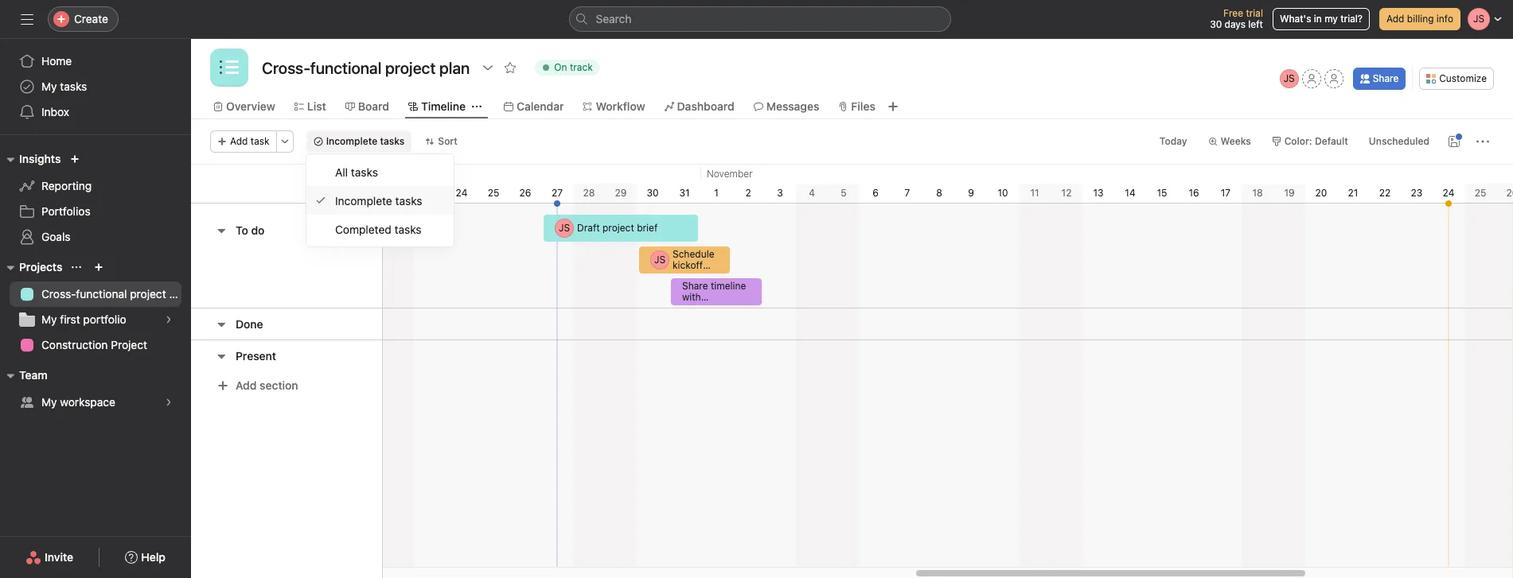 Task type: vqa. For each thing, say whether or not it's contained in the screenshot.
"SECTION TITLE" text box
no



Task type: describe. For each thing, give the bounding box(es) containing it.
left
[[1249, 18, 1264, 30]]

my for my workspace
[[41, 396, 57, 409]]

projects button
[[0, 258, 62, 277]]

on track
[[555, 61, 593, 73]]

18
[[1253, 187, 1264, 199]]

list link
[[295, 98, 326, 115]]

teammates
[[682, 303, 732, 315]]

reporting
[[41, 179, 92, 193]]

portfolio
[[83, 313, 126, 327]]

completed
[[335, 223, 392, 236]]

1 vertical spatial incomplete tasks
[[335, 194, 423, 207]]

2 26 from the left
[[1507, 187, 1514, 199]]

add for add section
[[236, 379, 257, 393]]

my workspace link
[[10, 390, 182, 416]]

help button
[[115, 544, 176, 573]]

plan
[[169, 287, 191, 301]]

cross-functional project plan link
[[10, 282, 191, 307]]

goals link
[[10, 225, 182, 250]]

november
[[707, 168, 753, 180]]

in
[[1315, 13, 1323, 25]]

share button
[[1354, 68, 1407, 90]]

9
[[969, 187, 975, 199]]

add tab image
[[887, 100, 900, 113]]

1 25 from the left
[[488, 187, 500, 199]]

create button
[[48, 6, 119, 32]]

brief
[[637, 222, 658, 234]]

28
[[583, 187, 595, 199]]

1 horizontal spatial project
[[603, 222, 635, 234]]

share for share timeline with teammates
[[682, 280, 708, 292]]

my for my tasks
[[41, 80, 57, 93]]

messages link
[[754, 98, 820, 115]]

unscheduled button
[[1362, 131, 1437, 153]]

share timeline with teammates
[[682, 280, 747, 315]]

27
[[552, 187, 563, 199]]

project
[[111, 338, 147, 352]]

3
[[777, 187, 783, 199]]

7
[[905, 187, 911, 199]]

cross-
[[41, 287, 76, 301]]

trial?
[[1341, 13, 1363, 25]]

invite
[[45, 551, 73, 565]]

calendar
[[517, 100, 564, 113]]

add for add task
[[230, 135, 248, 147]]

1
[[715, 187, 719, 199]]

all tasks link
[[307, 158, 454, 186]]

31
[[680, 187, 690, 199]]

global element
[[0, 39, 191, 135]]

30 inside free trial 30 days left
[[1211, 18, 1223, 30]]

help
[[141, 551, 166, 565]]

my tasks link
[[10, 74, 182, 100]]

kickoff
[[673, 260, 703, 272]]

1 19 from the left
[[297, 187, 308, 199]]

1 23 from the left
[[424, 187, 436, 199]]

meeting
[[673, 271, 709, 283]]

2 24 from the left
[[1443, 187, 1455, 199]]

my first portfolio link
[[10, 307, 182, 333]]

billing
[[1408, 13, 1435, 25]]

construction project link
[[10, 333, 182, 358]]

track
[[570, 61, 593, 73]]

on track button
[[528, 57, 607, 79]]

12
[[1062, 187, 1072, 199]]

messages
[[767, 100, 820, 113]]

draft
[[577, 222, 600, 234]]

more actions image
[[280, 137, 290, 147]]

projects element
[[0, 253, 191, 362]]

inbox link
[[10, 100, 182, 125]]

show options image
[[482, 61, 495, 74]]

js for draft project brief
[[559, 222, 570, 234]]

first
[[60, 313, 80, 327]]

tasks down all tasks link
[[395, 194, 423, 207]]

insights element
[[0, 145, 191, 253]]

november 1
[[707, 168, 753, 199]]

incomplete inside 'dropdown button'
[[326, 135, 378, 147]]

dashboard link
[[665, 98, 735, 115]]

sort button
[[418, 131, 465, 153]]

workflow link
[[583, 98, 646, 115]]

29
[[615, 187, 627, 199]]

list
[[307, 100, 326, 113]]

share for share
[[1373, 72, 1399, 84]]

1 21 from the left
[[361, 187, 371, 199]]

free trial 30 days left
[[1211, 7, 1264, 30]]

calendar link
[[504, 98, 564, 115]]

portfolios
[[41, 205, 91, 218]]

add task
[[230, 135, 270, 147]]

functional
[[76, 287, 127, 301]]

days
[[1225, 18, 1246, 30]]

to
[[236, 224, 248, 237]]

1 vertical spatial project
[[130, 287, 166, 301]]

home
[[41, 54, 72, 68]]

customize
[[1440, 72, 1488, 84]]

tasks inside 'dropdown button'
[[380, 135, 405, 147]]

incomplete tasks inside 'dropdown button'
[[326, 135, 405, 147]]

schedule kickoff meeting
[[673, 248, 715, 283]]

default
[[1316, 135, 1349, 147]]

2 22 from the left
[[1380, 187, 1391, 199]]

2 23 from the left
[[1412, 187, 1423, 199]]

2 20 from the left
[[1316, 187, 1328, 199]]

schedule
[[673, 248, 715, 260]]

construction project
[[41, 338, 147, 352]]

done button
[[236, 310, 263, 339]]

my first portfolio
[[41, 313, 126, 327]]

what's in my trial?
[[1281, 13, 1363, 25]]



Task type: locate. For each thing, give the bounding box(es) containing it.
0 vertical spatial share
[[1373, 72, 1399, 84]]

today button
[[1153, 131, 1195, 153]]

js for schedule kickoff meeting
[[655, 254, 666, 266]]

0 vertical spatial add
[[1387, 13, 1405, 25]]

add down the present button
[[236, 379, 257, 393]]

workflow
[[596, 100, 646, 113]]

0 vertical spatial my
[[41, 80, 57, 93]]

20
[[329, 187, 340, 199], [1316, 187, 1328, 199]]

incomplete tasks link
[[307, 186, 454, 215]]

16
[[1189, 187, 1200, 199]]

all tasks
[[335, 165, 378, 179]]

my inside global element
[[41, 80, 57, 93]]

0 horizontal spatial 21
[[361, 187, 371, 199]]

1 horizontal spatial 20
[[1316, 187, 1328, 199]]

search list box
[[569, 6, 951, 32]]

completed tasks link
[[307, 215, 454, 244]]

tasks down home
[[60, 80, 87, 93]]

0 horizontal spatial 25
[[488, 187, 500, 199]]

1 horizontal spatial 19
[[1285, 187, 1295, 199]]

with
[[682, 291, 701, 303]]

1 20 from the left
[[329, 187, 340, 199]]

present
[[236, 349, 276, 363]]

home link
[[10, 49, 182, 74]]

new project or portfolio image
[[94, 263, 104, 272]]

1 horizontal spatial 21
[[1349, 187, 1359, 199]]

14
[[1126, 187, 1136, 199]]

add billing info
[[1387, 13, 1454, 25]]

my inside teams element
[[41, 396, 57, 409]]

0 horizontal spatial 26
[[520, 187, 532, 199]]

workspace
[[60, 396, 115, 409]]

insights button
[[0, 150, 61, 169]]

30
[[1211, 18, 1223, 30], [647, 187, 659, 199]]

30 left days in the right of the page
[[1211, 18, 1223, 30]]

my
[[41, 80, 57, 93], [41, 313, 57, 327], [41, 396, 57, 409]]

1 vertical spatial my
[[41, 313, 57, 327]]

collapse task list for the section done image
[[215, 318, 228, 331]]

0 horizontal spatial js
[[559, 222, 570, 234]]

my down team
[[41, 396, 57, 409]]

project left plan
[[130, 287, 166, 301]]

1 vertical spatial 30
[[647, 187, 659, 199]]

add section button
[[210, 372, 305, 401]]

search button
[[569, 6, 951, 32]]

1 horizontal spatial 30
[[1211, 18, 1223, 30]]

1 horizontal spatial 25
[[1475, 187, 1487, 199]]

list image
[[220, 58, 239, 77]]

None text field
[[258, 53, 474, 82]]

add task button
[[210, 131, 277, 153]]

inbox
[[41, 105, 69, 119]]

tasks inside global element
[[60, 80, 87, 93]]

0 vertical spatial 30
[[1211, 18, 1223, 30]]

js button
[[1280, 69, 1299, 88]]

0 horizontal spatial share
[[682, 280, 708, 292]]

info
[[1437, 13, 1454, 25]]

30 left 31
[[647, 187, 659, 199]]

add inside button
[[1387, 13, 1405, 25]]

js left kickoff
[[655, 254, 666, 266]]

2 my from the top
[[41, 313, 57, 327]]

add left "billing"
[[1387, 13, 1405, 25]]

share
[[1373, 72, 1399, 84], [682, 280, 708, 292]]

reporting link
[[10, 174, 182, 199]]

draft project brief
[[577, 222, 658, 234]]

tab actions image
[[472, 102, 482, 111]]

1 vertical spatial js
[[559, 222, 570, 234]]

0 horizontal spatial 20
[[329, 187, 340, 199]]

team button
[[0, 366, 47, 385]]

1 22 from the left
[[392, 187, 404, 199]]

present button
[[236, 342, 276, 371]]

25
[[488, 187, 500, 199], [1475, 187, 1487, 199]]

insights
[[19, 152, 61, 166]]

new image
[[70, 154, 80, 164]]

weeks button
[[1201, 131, 1259, 153]]

incomplete tasks up the all tasks
[[326, 135, 405, 147]]

2 vertical spatial my
[[41, 396, 57, 409]]

0 horizontal spatial 30
[[647, 187, 659, 199]]

task
[[251, 135, 270, 147]]

25 down more actions icon at the right top of page
[[1475, 187, 1487, 199]]

project left the brief
[[603, 222, 635, 234]]

overview
[[226, 100, 275, 113]]

save options image
[[1449, 135, 1461, 148]]

0 horizontal spatial 22
[[392, 187, 404, 199]]

1 26 from the left
[[520, 187, 532, 199]]

2 horizontal spatial js
[[1284, 72, 1295, 84]]

21
[[361, 187, 371, 199], [1349, 187, 1359, 199]]

1 horizontal spatial 26
[[1507, 187, 1514, 199]]

22 down all tasks link
[[392, 187, 404, 199]]

share up unscheduled
[[1373, 72, 1399, 84]]

1 vertical spatial share
[[682, 280, 708, 292]]

0 horizontal spatial project
[[130, 287, 166, 301]]

add to starred image
[[504, 61, 517, 74]]

tasks up all tasks link
[[380, 135, 405, 147]]

24 down save options image
[[1443, 187, 1455, 199]]

23 down sort dropdown button
[[424, 187, 436, 199]]

incomplete up completed at the left top of page
[[335, 194, 392, 207]]

2 19 from the left
[[1285, 187, 1295, 199]]

add billing info button
[[1380, 8, 1461, 30]]

my left first
[[41, 313, 57, 327]]

0 horizontal spatial 19
[[297, 187, 308, 199]]

tasks right all
[[351, 165, 378, 179]]

incomplete up the all tasks
[[326, 135, 378, 147]]

15
[[1158, 187, 1168, 199]]

my
[[1325, 13, 1339, 25]]

see details, my workspace image
[[164, 398, 174, 408]]

collapse task list for the section to do image
[[215, 225, 228, 237]]

to do button
[[236, 217, 265, 245]]

20 down all
[[329, 187, 340, 199]]

add section
[[236, 379, 298, 393]]

overview link
[[213, 98, 275, 115]]

1 horizontal spatial 23
[[1412, 187, 1423, 199]]

add for add billing info
[[1387, 13, 1405, 25]]

10
[[998, 187, 1009, 199]]

my up inbox
[[41, 80, 57, 93]]

2 vertical spatial js
[[655, 254, 666, 266]]

1 24 from the left
[[456, 187, 468, 199]]

my inside projects element
[[41, 313, 57, 327]]

collapse task list for the section present image
[[215, 350, 228, 363]]

20 down color: default
[[1316, 187, 1328, 199]]

2 21 from the left
[[1349, 187, 1359, 199]]

2 vertical spatial add
[[236, 379, 257, 393]]

more actions image
[[1477, 135, 1490, 148]]

portfolios link
[[10, 199, 182, 225]]

completed tasks
[[335, 223, 422, 236]]

add
[[1387, 13, 1405, 25], [230, 135, 248, 147], [236, 379, 257, 393]]

1 vertical spatial add
[[230, 135, 248, 147]]

incomplete tasks button
[[306, 131, 412, 153]]

23 down unscheduled dropdown button
[[1412, 187, 1423, 199]]

25 left 27
[[488, 187, 500, 199]]

incomplete tasks up completed tasks on the top left
[[335, 194, 423, 207]]

0 vertical spatial incomplete tasks
[[326, 135, 405, 147]]

24
[[456, 187, 468, 199], [1443, 187, 1455, 199]]

show options, current sort, top image
[[72, 263, 82, 272]]

js left draft
[[559, 222, 570, 234]]

share down kickoff
[[682, 280, 708, 292]]

my workspace
[[41, 396, 115, 409]]

24 down sort
[[456, 187, 468, 199]]

0 horizontal spatial 24
[[456, 187, 468, 199]]

section
[[260, 379, 298, 393]]

teams element
[[0, 362, 191, 419]]

0 vertical spatial project
[[603, 222, 635, 234]]

tasks down incomplete tasks link
[[395, 223, 422, 236]]

projects
[[19, 260, 62, 274]]

timeline link
[[409, 98, 466, 115]]

weeks
[[1221, 135, 1252, 147]]

js down what's
[[1284, 72, 1295, 84]]

cross-functional project plan
[[41, 287, 191, 301]]

files
[[852, 100, 876, 113]]

unscheduled
[[1370, 135, 1430, 147]]

17
[[1221, 187, 1231, 199]]

1 vertical spatial incomplete
[[335, 194, 392, 207]]

to do
[[236, 224, 265, 237]]

trial
[[1247, 7, 1264, 19]]

0 horizontal spatial 23
[[424, 187, 436, 199]]

customize button
[[1420, 68, 1495, 90]]

22 down unscheduled dropdown button
[[1380, 187, 1391, 199]]

search
[[596, 12, 632, 25]]

see details, my first portfolio image
[[164, 315, 174, 325]]

3 my from the top
[[41, 396, 57, 409]]

hide sidebar image
[[21, 13, 33, 25]]

board link
[[345, 98, 389, 115]]

project
[[603, 222, 635, 234], [130, 287, 166, 301]]

21 down the all tasks
[[361, 187, 371, 199]]

1 horizontal spatial 24
[[1443, 187, 1455, 199]]

6
[[873, 187, 879, 199]]

1 horizontal spatial share
[[1373, 72, 1399, 84]]

8
[[937, 187, 943, 199]]

construction
[[41, 338, 108, 352]]

1 horizontal spatial js
[[655, 254, 666, 266]]

incomplete tasks
[[326, 135, 405, 147], [335, 194, 423, 207]]

my for my first portfolio
[[41, 313, 57, 327]]

color: default
[[1285, 135, 1349, 147]]

0 vertical spatial incomplete
[[326, 135, 378, 147]]

all
[[335, 165, 348, 179]]

js inside button
[[1284, 72, 1295, 84]]

share inside share timeline with teammates
[[682, 280, 708, 292]]

files link
[[839, 98, 876, 115]]

21 down default on the top of the page
[[1349, 187, 1359, 199]]

timeline
[[421, 100, 466, 113]]

0 vertical spatial js
[[1284, 72, 1295, 84]]

2
[[746, 187, 751, 199]]

2 25 from the left
[[1475, 187, 1487, 199]]

js
[[1284, 72, 1295, 84], [559, 222, 570, 234], [655, 254, 666, 266]]

22
[[392, 187, 404, 199], [1380, 187, 1391, 199]]

share inside button
[[1373, 72, 1399, 84]]

1 horizontal spatial 22
[[1380, 187, 1391, 199]]

1 my from the top
[[41, 80, 57, 93]]

add left task
[[230, 135, 248, 147]]



